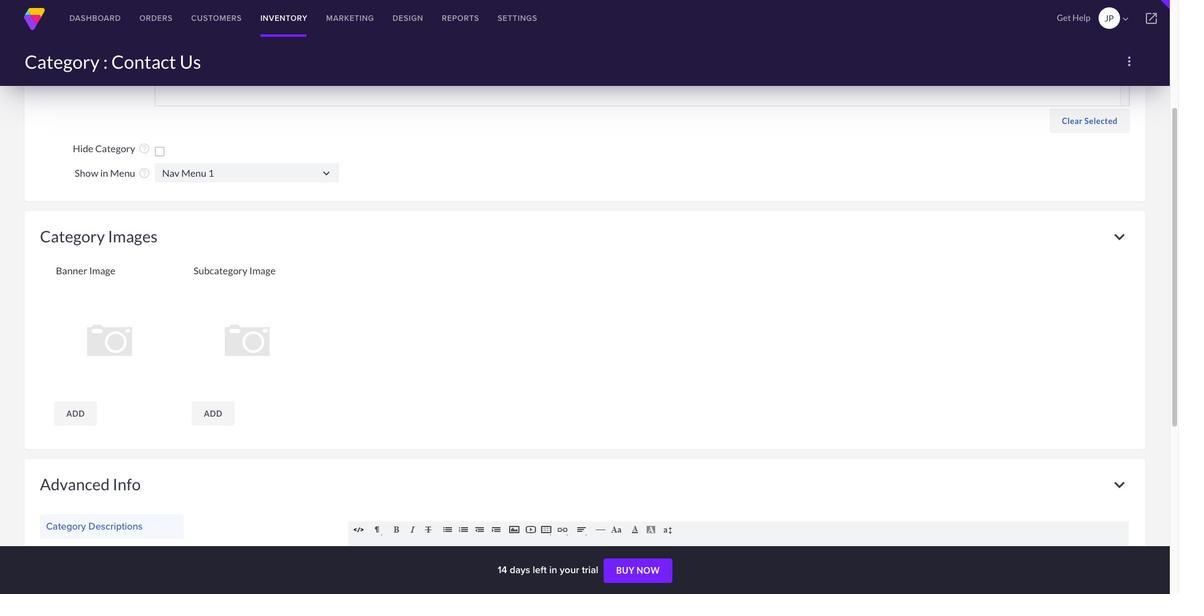 Task type: vqa. For each thing, say whether or not it's contained in the screenshot.
a
no



Task type: describe. For each thing, give the bounding box(es) containing it.
category for images
[[40, 226, 105, 246]]

inventory
[[260, 12, 308, 24]]

search engine optimization link
[[46, 545, 178, 566]]

category descriptions
[[46, 520, 143, 534]]

get
[[1058, 12, 1072, 23]]

show
[[75, 167, 98, 179]]

clear selected
[[1063, 116, 1118, 126]]

show in menu help_outline
[[75, 167, 151, 180]]

subcategory for subcategory image
[[194, 265, 248, 276]]

0 vertical spatial us
[[222, 15, 234, 26]]

info
[[113, 475, 141, 494]]

add link for banner
[[54, 402, 97, 426]]

add link for subcategory
[[192, 402, 235, 426]]

customers
[[191, 12, 242, 24]]

trial
[[582, 563, 599, 578]]

about
[[194, 15, 219, 26]]

buy now
[[617, 566, 660, 576]]

marketing
[[326, 12, 374, 24]]

engine
[[79, 548, 109, 562]]

1 vertical spatial in
[[550, 563, 558, 578]]

help_outline for subcategory of help_outline
[[138, 58, 151, 71]]

dashboard link
[[60, 0, 130, 37]]

of
[[127, 58, 135, 70]]

banner
[[56, 265, 87, 276]]

subcategory for subcategory of help_outline
[[71, 58, 125, 70]]

hide category help_outline
[[73, 143, 151, 155]]

add for subcategory
[[204, 409, 223, 419]]


[[320, 167, 333, 180]]

dashboard
[[69, 12, 121, 24]]

design
[[393, 12, 424, 24]]


[[1121, 13, 1132, 25]]

image for banner image
[[89, 265, 115, 276]]

hide
[[73, 143, 93, 154]]

your
[[560, 563, 580, 578]]


[[1145, 11, 1159, 26]]

search
[[46, 548, 76, 562]]

clear selected link
[[1050, 109, 1131, 133]]

category images
[[40, 226, 158, 246]]

orders
[[139, 12, 173, 24]]

banner image
[[56, 265, 115, 276]]

menu
[[110, 167, 135, 179]]

more_vert button
[[1118, 49, 1142, 74]]

14
[[498, 563, 507, 578]]

settings
[[498, 12, 538, 24]]

buy now link
[[604, 559, 673, 584]]

category for descriptions
[[46, 520, 86, 534]]

advanced info
[[40, 475, 141, 494]]



Task type: locate. For each thing, give the bounding box(es) containing it.
expand_more
[[1110, 226, 1131, 247], [1110, 475, 1131, 496]]

1 horizontal spatial us
[[222, 15, 234, 26]]

days
[[510, 563, 531, 578]]

0 horizontal spatial us
[[180, 50, 201, 73]]

selected
[[1085, 116, 1118, 126]]

help_outline for hide category help_outline
[[138, 143, 151, 155]]

help_outline inside hide category help_outline
[[138, 143, 151, 155]]

0 horizontal spatial add link
[[54, 402, 97, 426]]

products
[[194, 26, 232, 37]]

descriptions
[[89, 520, 143, 534]]

category left ':'
[[25, 50, 100, 73]]

category up banner
[[40, 226, 105, 246]]

us
[[222, 15, 234, 26], [180, 50, 201, 73]]

image
[[89, 265, 115, 276], [250, 265, 276, 276]]

1 vertical spatial expand_more
[[1110, 475, 1131, 496]]

left
[[533, 563, 547, 578]]

3 help_outline from the top
[[138, 167, 151, 180]]

1 image from the left
[[89, 265, 115, 276]]

2 vertical spatial help_outline
[[138, 167, 151, 180]]

0 horizontal spatial image
[[89, 265, 115, 276]]

about us
[[194, 15, 234, 26]]

1 add from the left
[[66, 409, 85, 419]]

0 vertical spatial in
[[100, 167, 108, 179]]

1 horizontal spatial add link
[[192, 402, 235, 426]]

more_vert
[[1123, 54, 1137, 69]]

2 expand_more from the top
[[1110, 475, 1131, 496]]

us right about
[[222, 15, 234, 26]]

in
[[100, 167, 108, 179], [550, 563, 558, 578]]

buy
[[617, 566, 635, 576]]

contact
[[111, 50, 176, 73]]

0 vertical spatial subcategory
[[71, 58, 125, 70]]

subcategory of help_outline
[[71, 58, 151, 71]]

:
[[103, 50, 108, 73]]

help
[[1073, 12, 1091, 23]]

2 add link from the left
[[192, 402, 235, 426]]

reports
[[442, 12, 479, 24]]

 link
[[1134, 0, 1171, 37]]

us down products
[[180, 50, 201, 73]]

images
[[108, 226, 158, 246]]

search engine optimization
[[46, 548, 167, 562]]

help_outline inside subcategory of help_outline
[[138, 58, 151, 71]]

expand_more for advanced info
[[1110, 475, 1131, 496]]

1 expand_more from the top
[[1110, 226, 1131, 247]]

1 horizontal spatial image
[[250, 265, 276, 276]]

help_outline right 'menu'
[[138, 167, 151, 180]]

help_outline right of
[[138, 58, 151, 71]]

clear
[[1063, 116, 1083, 126]]

1 horizontal spatial add
[[204, 409, 223, 419]]

get help
[[1058, 12, 1091, 23]]

1 vertical spatial us
[[180, 50, 201, 73]]

category up show in menu help_outline
[[95, 143, 135, 154]]

0 vertical spatial help_outline
[[138, 58, 151, 71]]

add for banner
[[66, 409, 85, 419]]

1 horizontal spatial in
[[550, 563, 558, 578]]

1 vertical spatial help_outline
[[138, 143, 151, 155]]

2 image from the left
[[250, 265, 276, 276]]

help_outline
[[138, 58, 151, 71], [138, 143, 151, 155], [138, 167, 151, 180]]

image for subcategory image
[[250, 265, 276, 276]]

2 help_outline from the top
[[138, 143, 151, 155]]

optimization
[[111, 548, 167, 562]]

expand_more for category images
[[1110, 226, 1131, 247]]

1 vertical spatial subcategory
[[194, 265, 248, 276]]

help_outline inside show in menu help_outline
[[138, 167, 151, 180]]

subcategory inside subcategory of help_outline
[[71, 58, 125, 70]]

category up search
[[46, 520, 86, 534]]

0 vertical spatial expand_more
[[1110, 226, 1131, 247]]

in inside show in menu help_outline
[[100, 167, 108, 179]]

2 add from the left
[[204, 409, 223, 419]]

0 horizontal spatial add
[[66, 409, 85, 419]]

add
[[66, 409, 85, 419], [204, 409, 223, 419]]

0 horizontal spatial subcategory
[[71, 58, 125, 70]]

category : contact us
[[25, 50, 201, 73]]

in right left
[[550, 563, 558, 578]]

subcategory image
[[194, 265, 276, 276]]

now
[[637, 566, 660, 576]]

jp
[[1105, 13, 1115, 23]]

add link
[[54, 402, 97, 426], [192, 402, 235, 426]]

1 help_outline from the top
[[138, 58, 151, 71]]

subcategory
[[71, 58, 125, 70], [194, 265, 248, 276]]

category for :
[[25, 50, 100, 73]]

None text field
[[155, 163, 339, 182]]

1 add link from the left
[[54, 402, 97, 426]]

0 horizontal spatial in
[[100, 167, 108, 179]]

category descriptions link
[[46, 516, 178, 537]]

help_outline up show in menu help_outline
[[138, 143, 151, 155]]

category inside hide category help_outline
[[95, 143, 135, 154]]

in right show
[[100, 167, 108, 179]]

category
[[25, 50, 100, 73], [95, 143, 135, 154], [40, 226, 105, 246], [46, 520, 86, 534]]

1 horizontal spatial subcategory
[[194, 265, 248, 276]]

14 days left in your trial
[[498, 563, 601, 578]]

advanced
[[40, 475, 110, 494]]



